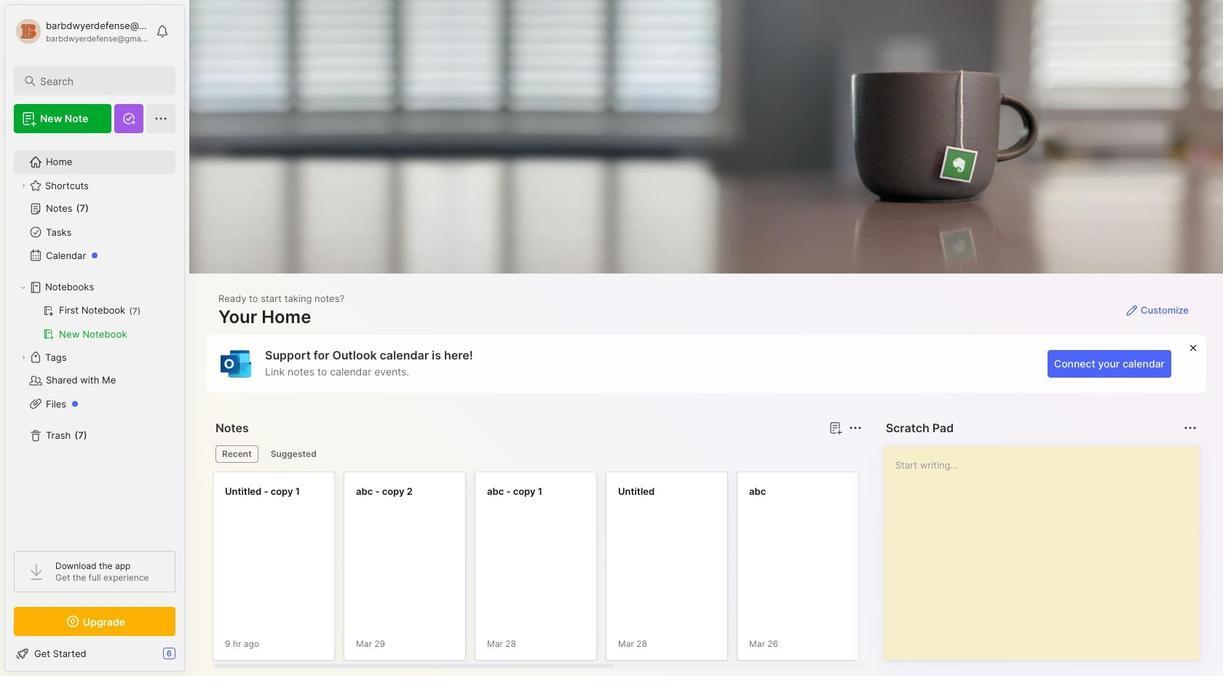 Task type: describe. For each thing, give the bounding box(es) containing it.
Start writing… text field
[[896, 447, 1200, 649]]

expand tags image
[[19, 353, 28, 362]]

More actions field
[[845, 418, 866, 439]]

2 tab from the left
[[264, 446, 323, 463]]

expand notebooks image
[[19, 283, 28, 292]]



Task type: vqa. For each thing, say whether or not it's contained in the screenshot.
tab list
yes



Task type: locate. For each thing, give the bounding box(es) containing it.
group inside tree
[[14, 299, 175, 346]]

tree inside main element
[[5, 142, 184, 538]]

none search field inside main element
[[40, 72, 162, 90]]

1 tab from the left
[[216, 446, 258, 463]]

row group
[[213, 472, 1224, 670]]

Help and Learning task checklist field
[[5, 642, 184, 666]]

0 horizontal spatial tab
[[216, 446, 258, 463]]

tree
[[5, 142, 184, 538]]

Account field
[[14, 17, 149, 46]]

1 horizontal spatial tab
[[264, 446, 323, 463]]

main element
[[0, 0, 189, 677]]

None search field
[[40, 72, 162, 90]]

tab
[[216, 446, 258, 463], [264, 446, 323, 463]]

Search text field
[[40, 74, 162, 88]]

click to collapse image
[[184, 650, 195, 667]]

group
[[14, 299, 175, 346]]

tab list
[[216, 446, 860, 463]]

more actions image
[[847, 420, 864, 437]]



